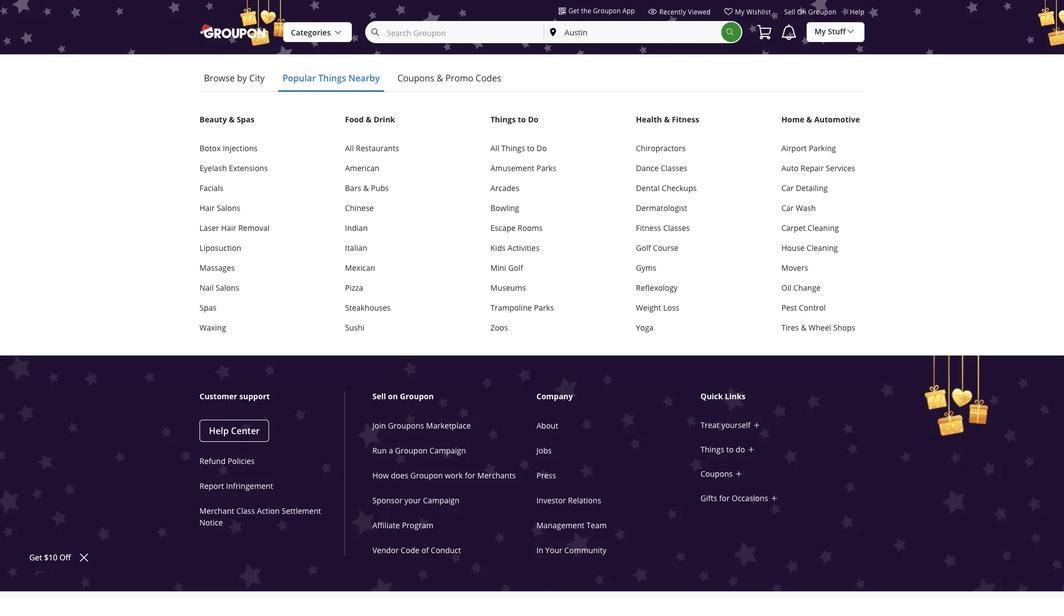 Task type: locate. For each thing, give the bounding box(es) containing it.
in
[[537, 546, 544, 556]]

help
[[851, 7, 865, 16], [209, 426, 229, 438]]

weight loss
[[636, 303, 680, 313]]

2 and from the left
[[600, 26, 612, 35]]

restaurants
[[356, 143, 400, 154]]

0 horizontal spatial help
[[209, 426, 229, 438]]

help left the center
[[209, 426, 229, 438]]

car inside 'link'
[[782, 203, 794, 214]]

1 horizontal spatial sell
[[785, 7, 796, 16]]

notifications inbox image
[[781, 23, 798, 41]]

food
[[345, 114, 364, 125]]

0 horizontal spatial and
[[430, 26, 442, 35]]

0 horizontal spatial sell
[[373, 392, 386, 403]]

& right the bars
[[363, 183, 369, 194]]

help for help link
[[851, 7, 865, 16]]

car down auto at the right of page
[[782, 183, 794, 194]]

shops
[[834, 323, 856, 333]]

classes for dance classes
[[661, 163, 688, 174]]

does
[[391, 471, 409, 481]]

things down treat
[[701, 445, 725, 455]]

1 vertical spatial help
[[209, 426, 229, 438]]

sell on groupon up the my stuff
[[785, 7, 837, 16]]

& left promo on the left of page
[[437, 72, 444, 84]]

sell on groupon for sell on groupon heading
[[373, 392, 434, 403]]

golf right mini
[[509, 263, 524, 274]]

2 horizontal spatial popular
[[720, 26, 744, 35]]

mini
[[491, 263, 507, 274]]

vendor code of conduct link
[[373, 546, 461, 556]]

the inside 'button'
[[582, 6, 592, 15]]

0 vertical spatial help
[[851, 7, 865, 16]]

1 horizontal spatial my
[[815, 26, 826, 37]]

0 horizontal spatial sell on groupon
[[373, 392, 434, 403]]

quick
[[701, 392, 724, 403]]

home & automotive
[[782, 114, 861, 125]]

escape rooms
[[491, 223, 543, 234]]

& inside 'link'
[[802, 323, 807, 333]]

on up notifications inbox icon
[[798, 7, 807, 16]]

1 vertical spatial to
[[527, 143, 535, 154]]

trampoline parks
[[491, 303, 554, 313]]

& right beauty
[[229, 114, 235, 125]]

0 horizontal spatial golf
[[509, 263, 524, 274]]

& for home
[[807, 114, 813, 125]]

action
[[257, 506, 280, 517]]

1 and from the left
[[430, 26, 442, 35]]

to left do
[[727, 445, 734, 455]]

mexican link
[[345, 263, 428, 274]]

popular up browse
[[200, 23, 240, 36]]

cleaning
[[808, 223, 840, 234], [807, 243, 839, 254]]

popular right city
[[283, 72, 316, 84]]

pest control
[[782, 303, 826, 313]]

& for coupons
[[437, 72, 444, 84]]

american link
[[345, 163, 428, 174]]

1 vertical spatial do
[[537, 143, 547, 154]]

affiliate
[[373, 521, 400, 531]]

0 vertical spatial sell
[[785, 7, 796, 16]]

things
[[318, 72, 346, 84], [491, 114, 516, 125], [502, 143, 525, 154], [701, 445, 725, 455]]

sell inside heading
[[373, 392, 386, 403]]

1 vertical spatial fitness
[[636, 223, 662, 234]]

fun
[[524, 26, 534, 35]]

0 horizontal spatial on
[[242, 23, 255, 36]]

the right get
[[582, 6, 592, 15]]

sponsor your campaign link
[[373, 496, 460, 506]]

1 horizontal spatial popular
[[283, 72, 316, 84]]

classes for fitness classes
[[664, 223, 690, 234]]

0 vertical spatial classes
[[661, 163, 688, 174]]

groupon for popular on groupon heading
[[258, 23, 302, 36]]

salons right nail
[[216, 283, 239, 294]]

dental checkups
[[636, 183, 697, 194]]

1 vertical spatial classes
[[664, 223, 690, 234]]

0 vertical spatial sell on groupon
[[785, 7, 837, 16]]

2 horizontal spatial to
[[727, 445, 734, 455]]

the right around
[[638, 26, 648, 35]]

codes
[[476, 72, 502, 84]]

1 horizontal spatial and
[[600, 26, 612, 35]]

campaign down marketplace
[[430, 446, 466, 456]]

& right the home
[[807, 114, 813, 125]]

1 all from the left
[[345, 143, 354, 154]]

0 horizontal spatial my
[[736, 7, 745, 16]]

hair
[[200, 203, 215, 214], [221, 223, 236, 234]]

car for car detailing
[[782, 183, 794, 194]]

your right in
[[572, 26, 586, 35]]

american
[[345, 163, 380, 174]]

categories
[[291, 27, 331, 38]]

0 vertical spatial fitness
[[672, 114, 700, 125]]

run a groupon campaign
[[373, 446, 466, 456]]

on inside "sell on groupon" link
[[798, 7, 807, 16]]

do up amusement parks link
[[537, 143, 547, 154]]

and
[[430, 26, 442, 35], [600, 26, 612, 35]]

bowling link
[[491, 203, 574, 214]]

spas down nail
[[200, 303, 217, 313]]

my
[[736, 7, 745, 16], [815, 26, 826, 37]]

and right city
[[600, 26, 612, 35]]

things up all things to do in the top of the page
[[491, 114, 516, 125]]

beauty
[[200, 114, 227, 125]]

sponsor your campaign
[[373, 496, 460, 506]]

coupons for coupons
[[701, 470, 733, 480]]

arcades
[[491, 183, 520, 194]]

car for car wash
[[782, 203, 794, 214]]

weight loss link
[[636, 303, 720, 314]]

1 vertical spatial the
[[638, 26, 648, 35]]

0 vertical spatial car
[[782, 183, 794, 194]]

for right gifts on the right of the page
[[720, 494, 730, 504]]

zoos link
[[491, 323, 574, 334]]

to up all things to do in the top of the page
[[518, 114, 526, 125]]

classes down dermatologist link
[[664, 223, 690, 234]]

sell on groupon heading
[[373, 392, 539, 403]]

dental
[[636, 183, 660, 194]]

cleaning down "car wash" 'link'
[[808, 223, 840, 234]]

2 car from the top
[[782, 203, 794, 214]]

1 horizontal spatial to
[[527, 143, 535, 154]]

0 horizontal spatial all
[[345, 143, 354, 154]]

chiropractors
[[636, 143, 686, 154]]

on up by
[[242, 23, 255, 36]]

1 vertical spatial sell on groupon
[[373, 392, 434, 403]]

sell on groupon link
[[785, 7, 837, 21]]

parks for trampoline parks
[[534, 303, 554, 313]]

laser hair removal
[[200, 223, 270, 234]]

my left "stuff"
[[815, 26, 826, 37]]

refund policies link
[[200, 457, 255, 467]]

1 horizontal spatial on
[[388, 392, 398, 403]]

customer support heading
[[200, 392, 345, 403]]

on for "sell on groupon" link
[[798, 7, 807, 16]]

1 vertical spatial salons
[[216, 283, 239, 294]]

parks down the museums link
[[534, 303, 554, 313]]

1 horizontal spatial sell on groupon
[[785, 7, 837, 16]]

1 horizontal spatial coupons
[[701, 470, 733, 480]]

fitness up golf course
[[636, 223, 662, 234]]

car
[[782, 183, 794, 194], [782, 203, 794, 214]]

classes down the chiropractors "link"
[[661, 163, 688, 174]]

exploring
[[493, 26, 522, 35]]

to for things to do
[[727, 445, 734, 455]]

Search Groupon search field
[[366, 21, 743, 43], [367, 22, 544, 42]]

spas up botox injections 'link'
[[237, 114, 255, 125]]

relations
[[568, 496, 602, 506]]

salons up laser hair removal
[[217, 203, 241, 214]]

classes
[[661, 163, 688, 174], [664, 223, 690, 234]]

groupon for sell on groupon heading
[[400, 392, 434, 403]]

for right place
[[395, 26, 404, 35]]

your right sponsor
[[405, 496, 421, 506]]

nail
[[200, 283, 214, 294]]

0 horizontal spatial the
[[582, 6, 592, 15]]

coupons left promo on the left of page
[[398, 72, 435, 84]]

sell on groupon inside heading
[[373, 392, 434, 403]]

1 horizontal spatial fitness
[[672, 114, 700, 125]]

& for bars
[[363, 183, 369, 194]]

0 horizontal spatial coupons
[[398, 72, 435, 84]]

amusement parks
[[491, 163, 557, 174]]

car left wash
[[782, 203, 794, 214]]

& right the health
[[665, 114, 670, 125]]

2 all from the left
[[491, 143, 500, 154]]

run
[[373, 446, 387, 456]]

groupon for how does groupon work for merchants link
[[411, 471, 443, 481]]

on inside sell on groupon heading
[[388, 392, 398, 403]]

salons for hair salons
[[217, 203, 241, 214]]

parks down all things to do link
[[537, 163, 557, 174]]

0 vertical spatial cleaning
[[808, 223, 840, 234]]

sell up notifications inbox icon
[[785, 7, 796, 16]]

2 vertical spatial on
[[388, 392, 398, 403]]

campaign down how does groupon work for merchants link
[[423, 496, 460, 506]]

all up amusement on the top
[[491, 143, 500, 154]]

code
[[401, 546, 420, 556]]

hair up laser
[[200, 203, 215, 214]]

1 vertical spatial parks
[[534, 303, 554, 313]]

& for beauty
[[229, 114, 235, 125]]

on up groupons
[[388, 392, 398, 403]]

do
[[528, 114, 539, 125], [537, 143, 547, 154]]

0 vertical spatial to
[[518, 114, 526, 125]]

laser hair removal link
[[200, 223, 283, 234]]

0 vertical spatial hair
[[200, 203, 215, 214]]

to up amusement parks link
[[527, 143, 535, 154]]

health
[[636, 114, 662, 125]]

on for popular on groupon heading
[[242, 23, 255, 36]]

1 vertical spatial on
[[242, 23, 255, 36]]

your right "is"
[[361, 26, 375, 35]]

food & drink
[[345, 114, 395, 125]]

1 horizontal spatial spas
[[237, 114, 255, 125]]

1 vertical spatial my
[[815, 26, 826, 37]]

mini golf link
[[491, 263, 574, 274]]

about link
[[537, 421, 559, 431]]

my inside my wishlist link
[[736, 7, 745, 16]]

sell for sell on groupon heading
[[373, 392, 386, 403]]

coupons down things to do
[[701, 470, 733, 480]]

salons inside 'link'
[[216, 283, 239, 294]]

popular down my wishlist link
[[720, 26, 744, 35]]

0 vertical spatial golf
[[636, 243, 651, 254]]

my stuff button
[[807, 22, 865, 42]]

rooms
[[518, 223, 543, 234]]

my for my stuff
[[815, 26, 826, 37]]

coupons for coupons & promo codes
[[398, 72, 435, 84]]

0 horizontal spatial hair
[[200, 203, 215, 214]]

bars & pubs
[[345, 183, 389, 194]]

sell on groupon up groupons
[[373, 392, 434, 403]]

the
[[582, 6, 592, 15], [638, 26, 648, 35]]

sponsor
[[373, 496, 403, 506]]

1 vertical spatial campaign
[[423, 496, 460, 506]]

popular on groupon
[[200, 23, 302, 36]]

1 car from the top
[[782, 183, 794, 194]]

gifts for occasions
[[701, 494, 769, 504]]

nail salons link
[[200, 283, 283, 294]]

oil
[[782, 283, 792, 294]]

help up the my stuff button
[[851, 7, 865, 16]]

1 vertical spatial spas
[[200, 303, 217, 313]]

company heading
[[537, 392, 703, 403]]

1 horizontal spatial all
[[491, 143, 500, 154]]

0 vertical spatial parks
[[537, 163, 557, 174]]

movers link
[[782, 263, 865, 274]]

1 vertical spatial car
[[782, 203, 794, 214]]

& right food
[[366, 114, 372, 125]]

0 horizontal spatial popular
[[200, 23, 240, 36]]

gyms
[[636, 263, 657, 274]]

activities
[[536, 26, 563, 35]]

amusement
[[491, 163, 535, 174]]

wishlist
[[747, 7, 771, 16]]

policies
[[228, 457, 255, 467]]

0 horizontal spatial to
[[518, 114, 526, 125]]

do up all things to do link
[[528, 114, 539, 125]]

sushi link
[[345, 323, 428, 334]]

2 horizontal spatial on
[[798, 7, 807, 16]]

report infringement
[[200, 482, 273, 492]]

fitness up the chiropractors "link"
[[672, 114, 700, 125]]

search image
[[726, 28, 735, 37]]

cleaning down carpet cleaning link
[[807, 243, 839, 254]]

groupon inside heading
[[400, 392, 434, 403]]

0 horizontal spatial fitness
[[636, 223, 662, 234]]

country.
[[650, 26, 675, 35]]

& right tires
[[802, 323, 807, 333]]

2 vertical spatial to
[[727, 445, 734, 455]]

run a groupon campaign link
[[373, 446, 466, 456]]

and right savings
[[430, 26, 442, 35]]

affiliate program link
[[373, 521, 434, 531]]

0 vertical spatial coupons
[[398, 72, 435, 84]]

1 horizontal spatial help
[[851, 7, 865, 16]]

0 vertical spatial the
[[582, 6, 592, 15]]

in
[[564, 26, 570, 35]]

help center link
[[200, 421, 269, 443]]

groupon
[[593, 6, 621, 15], [809, 7, 837, 16], [258, 23, 302, 36], [325, 26, 352, 35], [400, 392, 434, 403], [395, 446, 428, 456], [411, 471, 443, 481]]

change
[[794, 283, 821, 294]]

1 vertical spatial coupons
[[701, 470, 733, 480]]

my inside button
[[815, 26, 826, 37]]

hair right laser
[[221, 223, 236, 234]]

1 vertical spatial sell
[[373, 392, 386, 403]]

things left nearby
[[318, 72, 346, 84]]

wheel
[[809, 323, 832, 333]]

your
[[361, 26, 375, 35], [572, 26, 586, 35], [405, 496, 421, 506]]

services
[[827, 163, 856, 174]]

removal
[[238, 223, 270, 234]]

0 vertical spatial salons
[[217, 203, 241, 214]]

sell up join
[[373, 392, 386, 403]]

1 vertical spatial hair
[[221, 223, 236, 234]]

0 vertical spatial my
[[736, 7, 745, 16]]

my left wishlist at the right top of the page
[[736, 7, 745, 16]]

& for health
[[665, 114, 670, 125]]

1 horizontal spatial hair
[[221, 223, 236, 234]]

sell for "sell on groupon" link
[[785, 7, 796, 16]]

all things to do link
[[491, 143, 574, 154]]

0 vertical spatial on
[[798, 7, 807, 16]]

1 vertical spatial cleaning
[[807, 243, 839, 254]]

all up american
[[345, 143, 354, 154]]

golf up gyms
[[636, 243, 651, 254]]

parks
[[537, 163, 557, 174], [534, 303, 554, 313]]

management team link
[[537, 521, 607, 531]]



Task type: describe. For each thing, give the bounding box(es) containing it.
0 vertical spatial do
[[528, 114, 539, 125]]

escape
[[491, 223, 516, 234]]

groupon for "sell on groupon" link
[[809, 7, 837, 16]]

vendor
[[373, 546, 399, 556]]

savings
[[405, 26, 428, 35]]

golf course
[[636, 243, 679, 254]]

hair inside hair salons link
[[200, 203, 215, 214]]

0 horizontal spatial spas
[[200, 303, 217, 313]]

botox injections link
[[200, 143, 283, 154]]

jobs link
[[537, 446, 552, 456]]

kids activities
[[491, 243, 540, 254]]

popular on groupon heading
[[200, 23, 302, 36]]

museums link
[[491, 283, 574, 294]]

refund policies
[[200, 457, 255, 467]]

car wash link
[[782, 203, 865, 214]]

mini golf
[[491, 263, 524, 274]]

groupon inside 'button'
[[593, 6, 621, 15]]

popular for popular on groupon
[[200, 23, 240, 36]]

customer
[[200, 392, 237, 403]]

dance classes link
[[636, 163, 720, 174]]

report infringement link
[[200, 482, 273, 492]]

yoga
[[636, 323, 654, 333]]

eyelash extensions
[[200, 163, 268, 174]]

beauty & spas
[[200, 114, 255, 125]]

Austin search field
[[545, 22, 722, 42]]

bowling
[[491, 203, 520, 214]]

oil change
[[782, 283, 821, 294]]

program
[[402, 521, 434, 531]]

management team
[[537, 521, 607, 531]]

checkups
[[662, 183, 697, 194]]

extensions
[[229, 163, 268, 174]]

work
[[445, 471, 463, 481]]

hair salons
[[200, 203, 241, 214]]

& for tires
[[802, 323, 807, 333]]

home
[[782, 114, 805, 125]]

nail salons
[[200, 283, 239, 294]]

all restaurants link
[[345, 143, 428, 154]]

bars & pubs link
[[345, 183, 428, 194]]

loss
[[664, 303, 680, 313]]

quick links heading
[[701, 392, 867, 403]]

my stuff
[[815, 26, 846, 37]]

help link
[[851, 7, 865, 21]]

my wishlist link
[[725, 7, 771, 21]]

report
[[200, 482, 224, 492]]

conduct
[[431, 546, 461, 556]]

0 vertical spatial campaign
[[430, 446, 466, 456]]

2 horizontal spatial your
[[572, 26, 586, 35]]

airport parking
[[782, 143, 837, 154]]

steakhouses link
[[345, 303, 428, 314]]

house cleaning
[[782, 243, 839, 254]]

liposuction link
[[200, 243, 283, 254]]

facials link
[[200, 183, 283, 194]]

search groupon search field up promo on the left of page
[[367, 22, 544, 42]]

how
[[373, 471, 389, 481]]

yoga link
[[636, 323, 720, 334]]

fitness classes link
[[636, 223, 720, 234]]

1 horizontal spatial your
[[405, 496, 421, 506]]

auto repair services link
[[782, 163, 865, 174]]

discovery
[[444, 26, 473, 35]]

airport parking link
[[782, 143, 865, 154]]

trampoline parks link
[[491, 303, 574, 314]]

& for food
[[366, 114, 372, 125]]

all for food
[[345, 143, 354, 154]]

investor
[[537, 496, 566, 506]]

movers
[[782, 263, 809, 274]]

pest control link
[[782, 303, 865, 314]]

salons for nail salons
[[216, 283, 239, 294]]

0 horizontal spatial your
[[361, 26, 375, 35]]

auto repair services
[[782, 163, 856, 174]]

class
[[237, 506, 255, 517]]

auto
[[782, 163, 799, 174]]

fitness classes
[[636, 223, 690, 234]]

search element
[[722, 22, 742, 42]]

1 vertical spatial golf
[[509, 263, 524, 274]]

browse by city
[[204, 72, 265, 84]]

reflexology link
[[636, 283, 720, 294]]

categories button
[[283, 22, 352, 43]]

cleaning for house cleaning
[[807, 243, 839, 254]]

hair inside laser hair removal link
[[221, 223, 236, 234]]

groupon image
[[200, 24, 268, 39]]

all things to do
[[491, 143, 547, 154]]

all for things
[[491, 143, 500, 154]]

for right work
[[465, 471, 476, 481]]

management
[[537, 521, 585, 531]]

indian link
[[345, 223, 428, 234]]

kids
[[491, 243, 506, 254]]

liposuction
[[200, 243, 241, 254]]

do
[[736, 445, 746, 455]]

groupons
[[388, 421, 424, 431]]

investor relations
[[537, 496, 602, 506]]

course
[[653, 243, 679, 254]]

settlement
[[282, 506, 321, 517]]

on for sell on groupon heading
[[388, 392, 398, 403]]

search groupon search field down get
[[366, 21, 743, 43]]

museums
[[491, 283, 526, 294]]

drink
[[374, 114, 395, 125]]

massages link
[[200, 263, 283, 274]]

to for things to do
[[518, 114, 526, 125]]

health & fitness
[[636, 114, 700, 125]]

help for help center
[[209, 426, 229, 438]]

massages
[[200, 263, 235, 274]]

about
[[537, 421, 559, 431]]

chiropractors link
[[636, 143, 720, 154]]

merchant class action settlement notice link
[[200, 506, 321, 528]]

merchants
[[478, 471, 516, 481]]

dance
[[636, 163, 659, 174]]

around
[[614, 26, 636, 35]]

1 horizontal spatial golf
[[636, 243, 651, 254]]

yourself
[[722, 421, 751, 431]]

press
[[537, 471, 556, 481]]

for right here
[[709, 26, 718, 35]]

0 vertical spatial spas
[[237, 114, 255, 125]]

popular for popular things nearby
[[283, 72, 316, 84]]

groupon for run a groupon campaign link
[[395, 446, 428, 456]]

1 horizontal spatial the
[[638, 26, 648, 35]]

my for my wishlist
[[736, 7, 745, 16]]

sell on groupon for "sell on groupon" link
[[785, 7, 837, 16]]

parks for amusement parks
[[537, 163, 557, 174]]

community
[[565, 546, 607, 556]]

recently viewed
[[660, 7, 711, 16]]

escape rooms link
[[491, 223, 574, 234]]

steakhouses
[[345, 303, 391, 313]]

cleaning for carpet cleaning
[[808, 223, 840, 234]]

things up amusement on the top
[[502, 143, 525, 154]]

house cleaning link
[[782, 243, 865, 254]]



Task type: vqa. For each thing, say whether or not it's contained in the screenshot.
FLORALS
no



